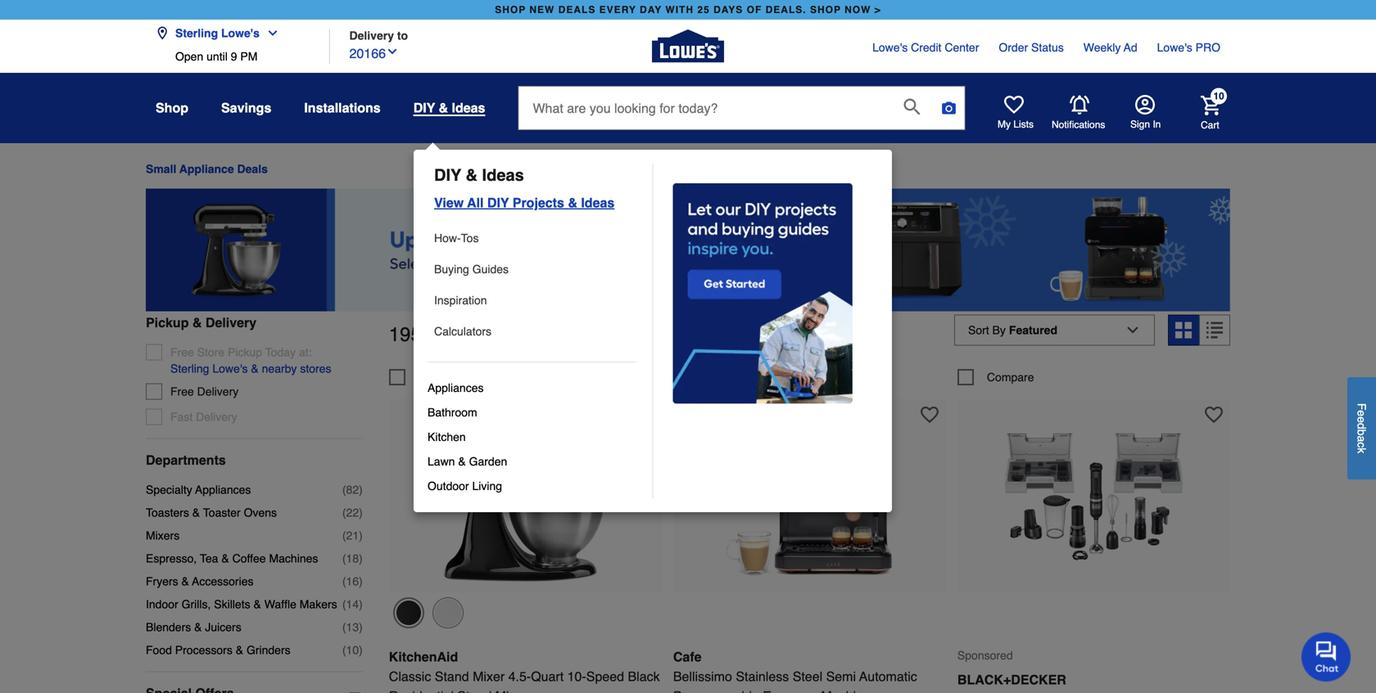Task type: locate. For each thing, give the bounding box(es) containing it.
0 vertical spatial free
[[170, 346, 194, 359]]

7 ) from the top
[[359, 621, 363, 634]]

sterling inside sterling lowe's button
[[175, 27, 218, 40]]

0 horizontal spatial heart outline image
[[636, 406, 654, 425]]

quart
[[531, 670, 564, 685]]

0 vertical spatial ideas
[[452, 100, 485, 116]]

delivery up the 20166
[[349, 29, 394, 42]]

departments
[[146, 453, 226, 468]]

free for free delivery
[[170, 385, 194, 398]]

( down 14
[[342, 621, 346, 634]]

mixer left 4.5-
[[473, 670, 505, 685]]

grinders
[[247, 644, 291, 657]]

sterling for sterling lowe's & nearby stores
[[170, 362, 209, 376]]

buying
[[434, 263, 469, 276]]

lawn & garden link
[[428, 450, 636, 474]]

bathroom
[[428, 406, 477, 419]]

my
[[998, 119, 1011, 130]]

2 e from the top
[[1356, 417, 1369, 424]]

minus image
[[346, 686, 363, 694]]

1 free from the top
[[170, 346, 194, 359]]

& inside button
[[439, 100, 448, 116]]

8 ( from the top
[[342, 644, 346, 657]]

3 ( from the top
[[342, 530, 346, 543]]

grid view image
[[1176, 322, 1192, 339]]

lawn & garden
[[428, 456, 507, 469]]

departments element
[[146, 453, 363, 469]]

1 vertical spatial 10
[[346, 644, 359, 657]]

chevron down image
[[260, 27, 279, 40], [386, 45, 399, 58]]

0 horizontal spatial chevron down image
[[260, 27, 279, 40]]

advertisement region
[[146, 189, 1231, 315]]

1 horizontal spatial heart outline image
[[921, 406, 939, 425]]

projects
[[513, 195, 564, 211]]

0 vertical spatial mixer
[[473, 670, 505, 685]]

ad
[[1124, 41, 1138, 54]]

appliances up toaster
[[195, 484, 251, 497]]

diy right all
[[487, 195, 509, 211]]

compare for 5013944233 element
[[987, 371, 1034, 384]]

small
[[146, 163, 176, 176], [529, 323, 581, 346]]

lowe's credit center
[[873, 41, 979, 54]]

1 e from the top
[[1356, 411, 1369, 417]]

ideas
[[452, 100, 485, 116], [482, 166, 524, 185], [581, 195, 615, 211]]

( down 13 on the bottom left of the page
[[342, 644, 346, 657]]

compare
[[419, 371, 466, 384], [987, 371, 1034, 384]]

21
[[346, 530, 359, 543]]

( 82 )
[[342, 484, 363, 497]]

( down the 82
[[342, 507, 346, 520]]

sterling up open
[[175, 27, 218, 40]]

specialty appliances
[[146, 484, 251, 497]]

4 ( from the top
[[342, 552, 346, 566]]

view all diy projects & ideas
[[434, 195, 615, 211]]

espresso, tea & coffee machines
[[146, 552, 318, 566]]

1 vertical spatial mixer
[[495, 690, 527, 694]]

2 free from the top
[[170, 385, 194, 398]]

every
[[599, 4, 636, 16]]

savings button
[[221, 93, 271, 123]]

( down 16
[[342, 598, 346, 611]]

compare inside 5013711587 element
[[419, 371, 466, 384]]

calculators
[[434, 325, 492, 338]]

sterling inside sterling lowe's & nearby stores button
[[170, 362, 209, 376]]

0 horizontal spatial compare
[[419, 371, 466, 384]]

1 ( from the top
[[342, 484, 346, 497]]

1 horizontal spatial appliances
[[428, 382, 484, 395]]

0 horizontal spatial deals
[[237, 163, 268, 176]]

1 vertical spatial appliance
[[586, 323, 680, 346]]

) down 13 on the bottom left of the page
[[359, 644, 363, 657]]

2 ) from the top
[[359, 507, 363, 520]]

( up 22
[[342, 484, 346, 497]]

products
[[427, 323, 503, 346]]

1 shop from the left
[[495, 4, 526, 16]]

pro
[[1196, 41, 1221, 54]]

sterling lowe's & nearby stores button
[[170, 361, 331, 377]]

8 ) from the top
[[359, 644, 363, 657]]

0 horizontal spatial appliance
[[179, 163, 234, 176]]

1 horizontal spatial appliance
[[586, 323, 680, 346]]

stand up residential
[[435, 670, 469, 685]]

installations button
[[304, 93, 381, 123]]

sterling down store on the left of the page
[[170, 362, 209, 376]]

2 vertical spatial diy
[[487, 195, 509, 211]]

1 horizontal spatial chevron down image
[[386, 45, 399, 58]]

shop left new
[[495, 4, 526, 16]]

small down shop "button"
[[146, 163, 176, 176]]

small right in
[[529, 323, 581, 346]]

all
[[467, 195, 484, 211]]

1 vertical spatial pickup
[[228, 346, 262, 359]]

free up fast
[[170, 385, 194, 398]]

deals up 5014567101 element
[[686, 323, 738, 346]]

small appliance deals
[[146, 163, 268, 176]]

in
[[1153, 119, 1161, 130]]

stand
[[435, 670, 469, 685], [458, 690, 492, 694]]

free left store on the left of the page
[[170, 346, 194, 359]]

1 horizontal spatial 10
[[1214, 90, 1225, 102]]

5013711587 element
[[389, 370, 466, 386]]

20166 button
[[349, 42, 399, 63]]

pickup & delivery
[[146, 315, 257, 330]]

e up d
[[1356, 411, 1369, 417]]

sterling lowe's & nearby stores
[[170, 362, 331, 376]]

buying guides link
[[434, 257, 636, 282]]

) up ( 10 )
[[359, 621, 363, 634]]

6 ) from the top
[[359, 598, 363, 611]]

order status
[[999, 41, 1064, 54]]

1 horizontal spatial deals
[[686, 323, 738, 346]]

>
[[875, 4, 881, 16]]

0 horizontal spatial appliances
[[195, 484, 251, 497]]

day
[[640, 4, 662, 16]]

5 ( from the top
[[342, 575, 346, 589]]

16
[[346, 575, 359, 589]]

lowe's
[[221, 27, 260, 40], [873, 41, 908, 54], [1157, 41, 1193, 54], [212, 362, 248, 376]]

free delivery
[[170, 385, 239, 398]]

1 vertical spatial stand
[[458, 690, 492, 694]]

how-tos link
[[434, 226, 636, 251]]

search image
[[904, 99, 920, 115]]

lowe's home improvement notification center image
[[1070, 95, 1090, 115]]

blenders
[[146, 621, 191, 634]]

&
[[439, 100, 448, 116], [466, 166, 478, 185], [568, 195, 578, 211], [192, 315, 202, 330], [251, 362, 259, 376], [458, 456, 466, 469], [192, 507, 200, 520], [222, 552, 229, 566], [182, 575, 189, 589], [254, 598, 261, 611], [194, 621, 202, 634], [236, 644, 243, 657]]

0 horizontal spatial shop
[[495, 4, 526, 16]]

lowe's home improvement lists image
[[1004, 95, 1024, 115]]

deals down savings button on the left top
[[237, 163, 268, 176]]

fast delivery
[[170, 411, 237, 424]]

kitchenaid classic stand mixer 4.5-quart 10-speed black residential stand mixer
[[389, 650, 660, 694]]

None search field
[[518, 86, 966, 145]]

shop new deals every day with 25 days of deals. shop now > link
[[492, 0, 885, 20]]

) down the 82
[[359, 507, 363, 520]]

) down ( 21 )
[[359, 552, 363, 566]]

1 horizontal spatial pickup
[[228, 346, 262, 359]]

kitchen
[[428, 431, 466, 444]]

4 ) from the top
[[359, 552, 363, 566]]

0 vertical spatial small
[[146, 163, 176, 176]]

compare inside 5013944233 element
[[987, 371, 1034, 384]]

mixer down 4.5-
[[495, 690, 527, 694]]

2 shop from the left
[[810, 4, 841, 16]]

fast
[[170, 411, 193, 424]]

(
[[342, 484, 346, 497], [342, 507, 346, 520], [342, 530, 346, 543], [342, 552, 346, 566], [342, 575, 346, 589], [342, 598, 346, 611], [342, 621, 346, 634], [342, 644, 346, 657]]

1 horizontal spatial shop
[[810, 4, 841, 16]]

stainless
[[736, 670, 789, 685]]

e up b
[[1356, 417, 1369, 424]]

5 ) from the top
[[359, 575, 363, 589]]

1 compare from the left
[[419, 371, 466, 384]]

shop left now
[[810, 4, 841, 16]]

1 horizontal spatial small
[[529, 323, 581, 346]]

0 vertical spatial diy
[[414, 100, 435, 116]]

appliances up bathroom
[[428, 382, 484, 395]]

new
[[530, 4, 555, 16]]

0 vertical spatial stand
[[435, 670, 469, 685]]

chat invite button image
[[1302, 633, 1352, 682]]

in
[[508, 323, 523, 346]]

lowe's home improvement logo image
[[652, 10, 724, 82]]

0 vertical spatial 10
[[1214, 90, 1225, 102]]

toasters & toaster ovens
[[146, 507, 277, 520]]

2 vertical spatial ideas
[[581, 195, 615, 211]]

shop new deals every day with 25 days of deals. shop now >
[[495, 4, 881, 16]]

stand right residential
[[458, 690, 492, 694]]

( up 18 in the left of the page
[[342, 530, 346, 543]]

delivery up free store pickup today at:
[[206, 315, 257, 330]]

1 ) from the top
[[359, 484, 363, 497]]

( up 14
[[342, 575, 346, 589]]

appliances
[[428, 382, 484, 395], [195, 484, 251, 497]]

diy right installations
[[414, 100, 435, 116]]

0 vertical spatial sterling
[[175, 27, 218, 40]]

0 vertical spatial pickup
[[146, 315, 189, 330]]

1 vertical spatial sterling
[[170, 362, 209, 376]]

days
[[714, 4, 743, 16]]

classic
[[389, 670, 431, 685]]

1 vertical spatial diy
[[434, 166, 461, 185]]

) for ( 10 )
[[359, 644, 363, 657]]

pickup up sterling lowe's & nearby stores
[[228, 346, 262, 359]]

1 horizontal spatial compare
[[987, 371, 1034, 384]]

pm
[[240, 50, 258, 63]]

1 vertical spatial free
[[170, 385, 194, 398]]

2 compare from the left
[[987, 371, 1034, 384]]

tea
[[200, 552, 218, 566]]

today
[[265, 346, 296, 359]]

heart outline image
[[1205, 406, 1223, 425]]

0 vertical spatial chevron down image
[[260, 27, 279, 40]]

3 ) from the top
[[359, 530, 363, 543]]

0 horizontal spatial pickup
[[146, 315, 189, 330]]

2 ( from the top
[[342, 507, 346, 520]]

) up 18 in the left of the page
[[359, 530, 363, 543]]

center
[[945, 41, 979, 54]]

diy up view
[[434, 166, 461, 185]]

25
[[698, 4, 710, 16]]

coffee
[[232, 552, 266, 566]]

( for 13
[[342, 621, 346, 634]]

) up 14
[[359, 575, 363, 589]]

) for ( 16 )
[[359, 575, 363, 589]]

( down ( 21 )
[[342, 552, 346, 566]]

0 vertical spatial appliance
[[179, 163, 234, 176]]

82
[[346, 484, 359, 497]]

sign
[[1131, 119, 1150, 130]]

) up 22
[[359, 484, 363, 497]]

heart outline image
[[636, 406, 654, 425], [921, 406, 939, 425]]

1 heart outline image from the left
[[636, 406, 654, 425]]

10 up cart
[[1214, 90, 1225, 102]]

pickup up free delivery
[[146, 315, 189, 330]]

espresso,
[[146, 552, 197, 566]]

waffle
[[264, 598, 296, 611]]

10 down 13 on the bottom left of the page
[[346, 644, 359, 657]]

pickup
[[146, 315, 189, 330], [228, 346, 262, 359]]

1 vertical spatial chevron down image
[[386, 45, 399, 58]]

7 ( from the top
[[342, 621, 346, 634]]

f e e d b a c k
[[1356, 404, 1369, 454]]

6 ( from the top
[[342, 598, 346, 611]]

order
[[999, 41, 1028, 54]]

) down 16
[[359, 598, 363, 611]]

appliance
[[179, 163, 234, 176], [586, 323, 680, 346]]



Task type: vqa. For each thing, say whether or not it's contained in the screenshot.


Task type: describe. For each thing, give the bounding box(es) containing it.
ideas inside button
[[452, 100, 485, 116]]

indoor grills, skillets & waffle makers ( 14 )
[[146, 598, 363, 611]]

fryers & accessories
[[146, 575, 254, 589]]

c
[[1356, 443, 1369, 448]]

outdoor
[[428, 480, 469, 493]]

accessories
[[192, 575, 254, 589]]

black
[[628, 670, 660, 685]]

kitchen link
[[428, 425, 636, 450]]

4.5-
[[508, 670, 531, 685]]

to
[[397, 29, 408, 42]]

chevron down image inside sterling lowe's button
[[260, 27, 279, 40]]

9
[[231, 50, 237, 63]]

shop button
[[156, 93, 188, 123]]

delivery down free delivery
[[196, 411, 237, 424]]

mixers
[[146, 530, 180, 543]]

camera image
[[941, 100, 957, 116]]

grills,
[[182, 598, 211, 611]]

free store pickup today at:
[[170, 346, 312, 359]]

sterling lowe's
[[175, 27, 260, 40]]

weekly ad link
[[1084, 39, 1138, 56]]

sign in button
[[1131, 95, 1161, 131]]

black image
[[393, 598, 424, 629]]

outdoor living
[[428, 480, 502, 493]]

& inside button
[[251, 362, 259, 376]]

cart
[[1201, 119, 1220, 131]]

2 heart outline image from the left
[[921, 406, 939, 425]]

0 vertical spatial appliances
[[428, 382, 484, 395]]

lowe's left pro
[[1157, 41, 1193, 54]]

espresso
[[763, 690, 818, 694]]

white image
[[432, 598, 464, 629]]

my lists link
[[998, 95, 1034, 131]]

1 vertical spatial appliances
[[195, 484, 251, 497]]

tos
[[461, 232, 479, 245]]

diy inside button
[[414, 100, 435, 116]]

until
[[207, 50, 228, 63]]

lowe's home improvement account image
[[1136, 95, 1155, 115]]

my lists
[[998, 119, 1034, 130]]

deals
[[559, 4, 596, 16]]

lowe's pro
[[1157, 41, 1221, 54]]

) for ( 82 )
[[359, 484, 363, 497]]

sign in
[[1131, 119, 1161, 130]]

of
[[747, 4, 762, 16]]

ovens
[[244, 507, 277, 520]]

lowe's up 9
[[221, 27, 260, 40]]

) for ( 21 )
[[359, 530, 363, 543]]

compare for 5013711587 element
[[419, 371, 466, 384]]

( for 16
[[342, 575, 346, 589]]

black+decker link
[[958, 673, 1231, 694]]

deals.
[[766, 4, 807, 16]]

0 horizontal spatial 10
[[346, 644, 359, 657]]

) for ( 22 )
[[359, 507, 363, 520]]

steel
[[793, 670, 823, 685]]

status
[[1032, 41, 1064, 54]]

bellissimo
[[673, 670, 732, 685]]

inspiration
[[434, 294, 487, 307]]

13
[[346, 621, 359, 634]]

1 vertical spatial deals
[[686, 323, 738, 346]]

k
[[1356, 448, 1369, 454]]

( for 18
[[342, 552, 346, 566]]

toaster
[[203, 507, 241, 520]]

sterling for sterling lowe's
[[175, 27, 218, 40]]

open
[[175, 50, 203, 63]]

10-
[[568, 670, 586, 685]]

juicers
[[205, 621, 241, 634]]

lawn
[[428, 456, 455, 469]]

appliances link
[[428, 376, 636, 401]]

sterling lowe's button
[[156, 17, 286, 50]]

195 products in small appliance deals
[[389, 323, 738, 346]]

( for 82
[[342, 484, 346, 497]]

0 vertical spatial diy & ideas
[[414, 100, 485, 116]]

free for free store pickup today at:
[[170, 346, 194, 359]]

installations
[[304, 100, 381, 116]]

( for 21
[[342, 530, 346, 543]]

outdoor living link
[[428, 474, 636, 499]]

programmable
[[673, 690, 759, 694]]

kitchenaid
[[389, 650, 458, 665]]

) for ( 18 )
[[359, 552, 363, 566]]

location image
[[156, 27, 169, 40]]

1 vertical spatial small
[[529, 323, 581, 346]]

machines
[[269, 552, 318, 566]]

cafe
[[673, 650, 702, 665]]

notifications
[[1052, 119, 1106, 130]]

small appliance deals link
[[146, 163, 268, 176]]

lowe's down free store pickup today at:
[[212, 362, 248, 376]]

Search Query text field
[[519, 87, 891, 129]]

list view image
[[1207, 322, 1223, 339]]

( 22 )
[[342, 507, 363, 520]]

( 16 )
[[342, 575, 363, 589]]

14
[[346, 598, 359, 611]]

b
[[1356, 430, 1369, 436]]

now
[[845, 4, 871, 16]]

5014567101 element
[[673, 370, 750, 386]]

credit
[[911, 41, 942, 54]]

makers
[[300, 598, 337, 611]]

lowe's credit center link
[[873, 39, 979, 56]]

18
[[346, 552, 359, 566]]

savings
[[221, 100, 271, 116]]

residential
[[389, 690, 454, 694]]

lowe's left credit
[[873, 41, 908, 54]]

lowe's pro link
[[1157, 39, 1221, 56]]

blenders & juicers
[[146, 621, 241, 634]]

fryers
[[146, 575, 178, 589]]

how-
[[434, 232, 461, 245]]

0 horizontal spatial small
[[146, 163, 176, 176]]

1 vertical spatial ideas
[[482, 166, 524, 185]]

food processors & grinders
[[146, 644, 291, 657]]

( 18 )
[[342, 552, 363, 566]]

( for 10
[[342, 644, 346, 657]]

d
[[1356, 424, 1369, 430]]

1 vertical spatial diy & ideas
[[434, 166, 524, 185]]

lowe's home improvement cart image
[[1201, 96, 1221, 115]]

5013944233 element
[[958, 370, 1034, 386]]

skillets
[[214, 598, 250, 611]]

chevron down image inside 20166 button
[[386, 45, 399, 58]]

delivery up fast delivery
[[197, 385, 239, 398]]

0 vertical spatial deals
[[237, 163, 268, 176]]

( for 22
[[342, 507, 346, 520]]

processors
[[175, 644, 233, 657]]

garden
[[469, 456, 507, 469]]

f e e d b a c k button
[[1348, 378, 1376, 480]]

) for ( 13 )
[[359, 621, 363, 634]]

diy and ideas promo image
[[673, 184, 853, 405]]

diy & ideas button
[[414, 100, 485, 116]]

( 13 )
[[342, 621, 363, 634]]

how-tos
[[434, 232, 479, 245]]

weekly ad
[[1084, 41, 1138, 54]]



